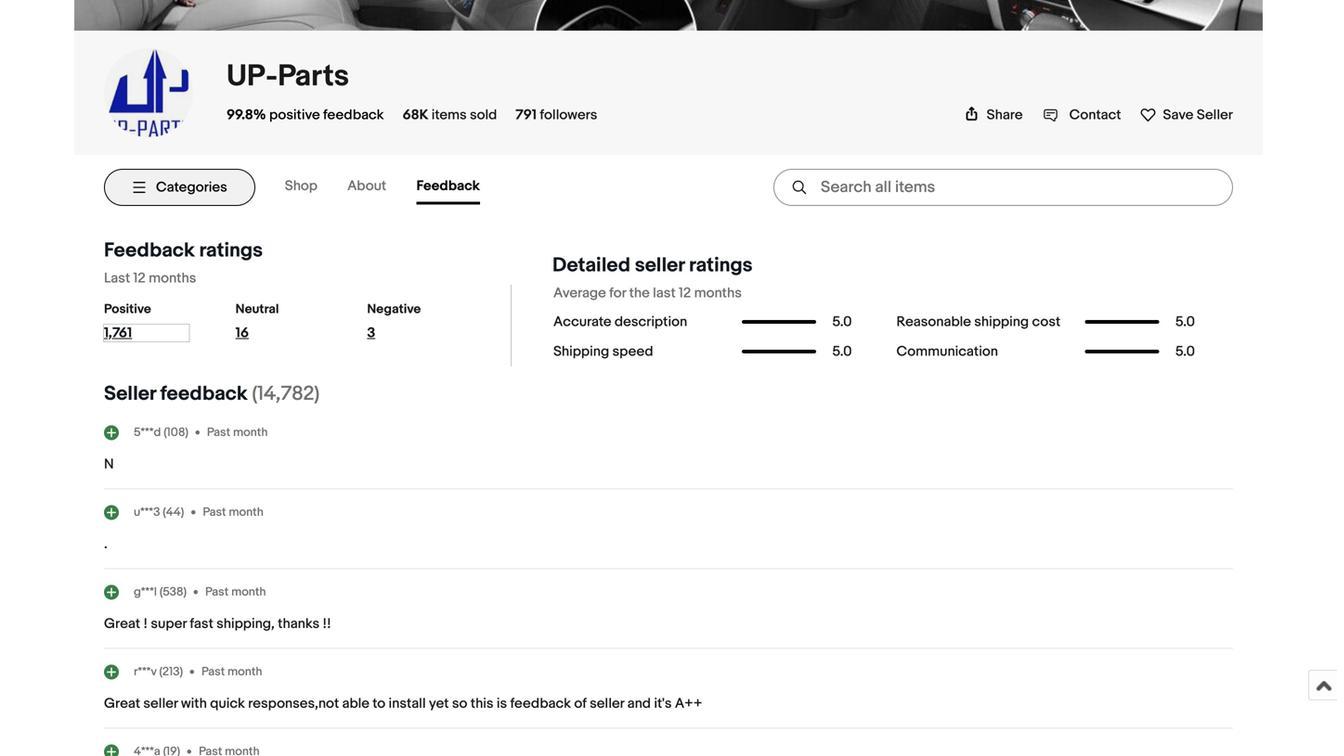 Task type: vqa. For each thing, say whether or not it's contained in the screenshot.
bottom eBay
no



Task type: locate. For each thing, give the bounding box(es) containing it.
1 vertical spatial great
[[104, 696, 140, 713]]

!!
[[323, 616, 331, 633]]

feedback down "items"
[[417, 178, 480, 195]]

months
[[149, 270, 196, 287], [694, 285, 742, 302]]

feedback inside tab list
[[417, 178, 480, 195]]

5.0 for shipping
[[1176, 314, 1195, 331]]

r***v (213)
[[134, 665, 183, 680]]

99.8%
[[227, 107, 266, 123]]

seller up 5***d
[[104, 382, 156, 406]]

3
[[367, 325, 375, 342]]

past down seller feedback (14,782)
[[207, 426, 230, 440]]

past for great seller with quick responses,not able to install yet so this is feedback of seller and it's a++
[[202, 665, 225, 680]]

past
[[207, 426, 230, 440], [203, 505, 226, 520], [205, 585, 229, 600], [202, 665, 225, 680]]

seller down r***v (213)
[[143, 696, 178, 713]]

average for the last 12 months
[[554, 285, 742, 302]]

(14,782)
[[252, 382, 320, 406]]

categories
[[156, 179, 227, 196]]

feedback
[[417, 178, 480, 195], [104, 239, 195, 263]]

(44)
[[163, 505, 184, 520]]

with
[[181, 696, 207, 713]]

0 horizontal spatial feedback
[[104, 239, 195, 263]]

shipping speed
[[554, 344, 653, 360]]

feedback up the (108)
[[160, 382, 248, 406]]

month
[[233, 426, 268, 440], [229, 505, 264, 520], [231, 585, 266, 600], [228, 665, 262, 680]]

2 horizontal spatial feedback
[[510, 696, 571, 713]]

seller for great
[[143, 696, 178, 713]]

1 horizontal spatial 12
[[679, 285, 691, 302]]

great down r***v on the bottom of page
[[104, 696, 140, 713]]

past month right (44)
[[203, 505, 264, 520]]

tab list
[[285, 170, 510, 205]]

feedback right is
[[510, 696, 571, 713]]

great for great seller with quick responses,not able to install yet so this is feedback of seller and it's a++
[[104, 696, 140, 713]]

past up quick
[[202, 665, 225, 680]]

neutral 16
[[236, 302, 279, 342]]

quick
[[210, 696, 245, 713]]

months inside feedback ratings last 12 months
[[149, 270, 196, 287]]

feedback for feedback
[[417, 178, 480, 195]]

0 vertical spatial seller
[[1197, 107, 1233, 123]]

followers
[[540, 107, 598, 123]]

1 vertical spatial feedback
[[104, 239, 195, 263]]

past month down seller feedback (14,782)
[[207, 426, 268, 440]]

ratings up average for the last 12 months
[[689, 253, 753, 278]]

seller
[[1197, 107, 1233, 123], [104, 382, 156, 406]]

2 great from the top
[[104, 696, 140, 713]]

month down (14,782)
[[233, 426, 268, 440]]

0 horizontal spatial 12
[[133, 270, 146, 287]]

responses,not
[[248, 696, 339, 713]]

feedback up last
[[104, 239, 195, 263]]

shipping
[[554, 344, 609, 360]]

1 great from the top
[[104, 616, 140, 633]]

great
[[104, 616, 140, 633], [104, 696, 140, 713]]

months right last at the top of page
[[694, 285, 742, 302]]

past up great ! super fast shipping, thanks !!
[[205, 585, 229, 600]]

month up shipping,
[[231, 585, 266, 600]]

0 vertical spatial great
[[104, 616, 140, 633]]

12 right last at the top of page
[[679, 285, 691, 302]]

past month for great ! super fast shipping, thanks !!
[[205, 585, 266, 600]]

1,761 link
[[104, 325, 189, 349]]

ratings up neutral
[[199, 239, 263, 263]]

month up quick
[[228, 665, 262, 680]]

contact
[[1070, 107, 1121, 123]]

past for .
[[203, 505, 226, 520]]

2 vertical spatial feedback
[[510, 696, 571, 713]]

feedback down parts
[[323, 107, 384, 123]]

0 horizontal spatial ratings
[[199, 239, 263, 263]]

12 right last
[[133, 270, 146, 287]]

past for great ! super fast shipping, thanks !!
[[205, 585, 229, 600]]

great for great ! super fast shipping, thanks !!
[[104, 616, 140, 633]]

great ! super fast shipping, thanks !!
[[104, 616, 331, 633]]

categories button
[[104, 169, 255, 206]]

to
[[373, 696, 386, 713]]

items
[[432, 107, 467, 123]]

12
[[133, 270, 146, 287], [679, 285, 691, 302]]

a++
[[675, 696, 703, 713]]

positive
[[269, 107, 320, 123]]

past month
[[207, 426, 268, 440], [203, 505, 264, 520], [205, 585, 266, 600], [202, 665, 262, 680]]

past month for n
[[207, 426, 268, 440]]

feedback ratings last 12 months
[[104, 239, 263, 287]]

shipping
[[975, 314, 1029, 331]]

5***d (108)
[[134, 426, 188, 440]]

1 horizontal spatial feedback
[[417, 178, 480, 195]]

past month for great seller with quick responses,not able to install yet so this is feedback of seller and it's a++
[[202, 665, 262, 680]]

seller right of
[[590, 696, 624, 713]]

ratings inside feedback ratings last 12 months
[[199, 239, 263, 263]]

68k items sold
[[403, 107, 497, 123]]

feedback
[[323, 107, 384, 123], [160, 382, 248, 406], [510, 696, 571, 713]]

1 vertical spatial seller
[[104, 382, 156, 406]]

1 horizontal spatial feedback
[[323, 107, 384, 123]]

past right (44)
[[203, 505, 226, 520]]

seller up last at the top of page
[[635, 253, 685, 278]]

super
[[151, 616, 187, 633]]

feedback for feedback ratings last 12 months
[[104, 239, 195, 263]]

n
[[104, 457, 114, 473]]

1 vertical spatial feedback
[[160, 382, 248, 406]]

months up positive
[[149, 270, 196, 287]]

past month up shipping,
[[205, 585, 266, 600]]

r***v
[[134, 665, 157, 680]]

speed
[[613, 344, 653, 360]]

2 horizontal spatial seller
[[635, 253, 685, 278]]

seller feedback (14,782)
[[104, 382, 320, 406]]

it's
[[654, 696, 672, 713]]

detailed seller ratings
[[553, 253, 753, 278]]

0 vertical spatial feedback
[[417, 178, 480, 195]]

so
[[452, 696, 468, 713]]

month right (44)
[[229, 505, 264, 520]]

seller
[[635, 253, 685, 278], [143, 696, 178, 713], [590, 696, 624, 713]]

(108)
[[164, 426, 188, 440]]

install
[[389, 696, 426, 713]]

great left !
[[104, 616, 140, 633]]

68k
[[403, 107, 429, 123]]

seller right save
[[1197, 107, 1233, 123]]

5.0
[[833, 314, 852, 331], [1176, 314, 1195, 331], [833, 344, 852, 360], [1176, 344, 1195, 360]]

0 horizontal spatial seller
[[143, 696, 178, 713]]

yet
[[429, 696, 449, 713]]

about
[[347, 178, 387, 195]]

g***l
[[134, 585, 157, 600]]

0 horizontal spatial months
[[149, 270, 196, 287]]

month for great seller with quick responses,not able to install yet so this is feedback of seller and it's a++
[[228, 665, 262, 680]]

positive
[[104, 302, 151, 318]]

(213)
[[159, 665, 183, 680]]

1 horizontal spatial seller
[[1197, 107, 1233, 123]]

average
[[554, 285, 606, 302]]

1 horizontal spatial seller
[[590, 696, 624, 713]]

past month up quick
[[202, 665, 262, 680]]

up-
[[227, 58, 278, 95]]

positive 1,761
[[104, 302, 151, 342]]

Search all items field
[[774, 169, 1233, 206]]

5.0 for speed
[[833, 344, 852, 360]]

feedback inside feedback ratings last 12 months
[[104, 239, 195, 263]]

1,761
[[104, 325, 132, 342]]



Task type: describe. For each thing, give the bounding box(es) containing it.
and
[[627, 696, 651, 713]]

detailed
[[553, 253, 631, 278]]

up-parts
[[227, 58, 349, 95]]

month for great ! super fast shipping, thanks !!
[[231, 585, 266, 600]]

thanks
[[278, 616, 320, 633]]

last
[[653, 285, 676, 302]]

791
[[516, 107, 537, 123]]

contact link
[[1044, 107, 1121, 123]]

!
[[143, 616, 148, 633]]

(538)
[[160, 585, 187, 600]]

1 horizontal spatial months
[[694, 285, 742, 302]]

description
[[615, 314, 688, 331]]

16
[[236, 325, 249, 342]]

shop
[[285, 178, 318, 195]]

negative 3
[[367, 302, 421, 342]]

is
[[497, 696, 507, 713]]

g***l (538)
[[134, 585, 187, 600]]

0 vertical spatial feedback
[[323, 107, 384, 123]]

u***3
[[134, 505, 160, 520]]

up-parts link
[[227, 58, 349, 95]]

1 horizontal spatial ratings
[[689, 253, 753, 278]]

save seller
[[1163, 107, 1233, 123]]

sold
[[470, 107, 497, 123]]

16 link
[[236, 325, 321, 349]]

share
[[987, 107, 1023, 123]]

past for n
[[207, 426, 230, 440]]

u***3 (44)
[[134, 505, 184, 520]]

0 horizontal spatial seller
[[104, 382, 156, 406]]

month for n
[[233, 426, 268, 440]]

month for .
[[229, 505, 264, 520]]

communication
[[897, 344, 998, 360]]

for
[[609, 285, 626, 302]]

save
[[1163, 107, 1194, 123]]

neutral
[[236, 302, 279, 318]]

last
[[104, 270, 130, 287]]

seller for detailed
[[635, 253, 685, 278]]

12 inside feedback ratings last 12 months
[[133, 270, 146, 287]]

share button
[[965, 107, 1023, 123]]

cost
[[1032, 314, 1061, 331]]

negative
[[367, 302, 421, 318]]

tab list containing shop
[[285, 170, 510, 205]]

.
[[104, 536, 108, 553]]

save seller button
[[1140, 103, 1233, 123]]

5.0 for description
[[833, 314, 852, 331]]

up parts image
[[104, 46, 193, 139]]

shipping,
[[217, 616, 275, 633]]

fast
[[190, 616, 213, 633]]

accurate
[[554, 314, 612, 331]]

this
[[471, 696, 494, 713]]

99.8% positive feedback
[[227, 107, 384, 123]]

reasonable
[[897, 314, 971, 331]]

reasonable shipping cost
[[897, 314, 1061, 331]]

able
[[342, 696, 370, 713]]

seller inside button
[[1197, 107, 1233, 123]]

accurate description
[[554, 314, 688, 331]]

of
[[574, 696, 587, 713]]

3 link
[[367, 325, 452, 349]]

parts
[[278, 58, 349, 95]]

past month for .
[[203, 505, 264, 520]]

the
[[629, 285, 650, 302]]

5***d
[[134, 426, 161, 440]]

791 followers
[[516, 107, 598, 123]]

great seller with quick responses,not able to install yet so this is feedback of seller and it's a++
[[104, 696, 703, 713]]

0 horizontal spatial feedback
[[160, 382, 248, 406]]



